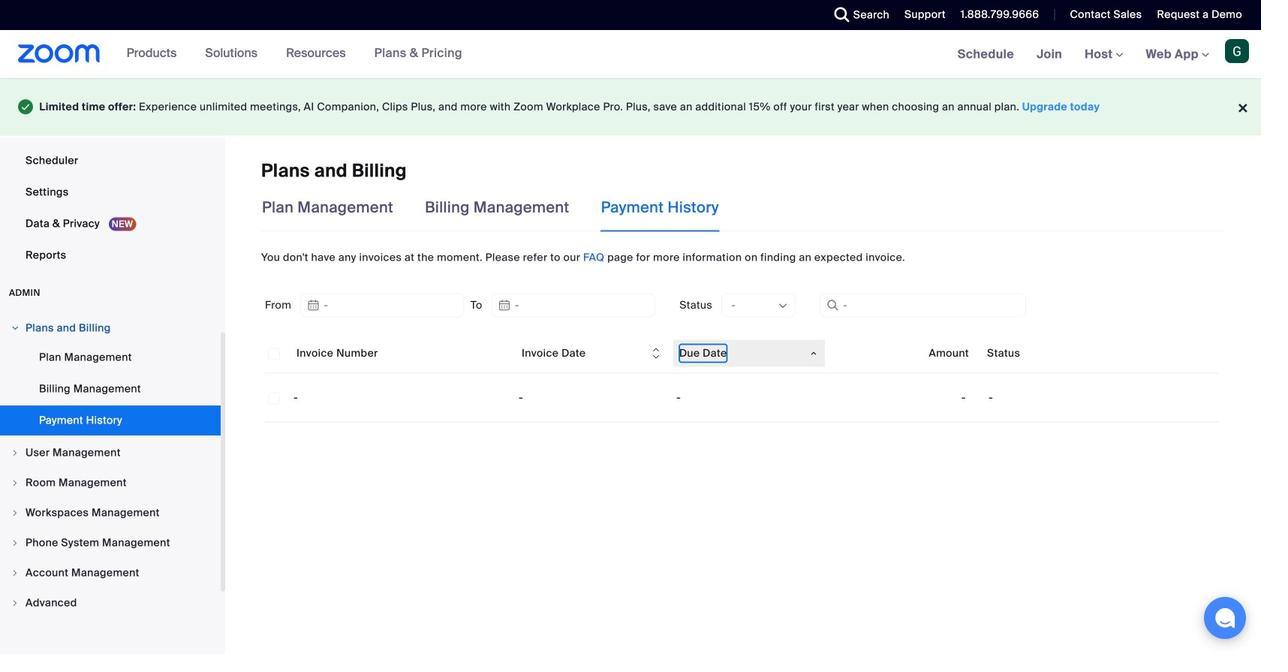 Task type: locate. For each thing, give the bounding box(es) containing it.
product information navigation
[[100, 30, 474, 78]]

2 right image from the top
[[11, 478, 20, 487]]

1 menu item from the top
[[0, 314, 221, 342]]

cell
[[513, 382, 671, 412], [671, 382, 828, 412]]

footer
[[0, 78, 1262, 136]]

2 right image from the top
[[11, 508, 20, 517]]

6 menu item from the top
[[0, 559, 221, 587]]

Search by Invoice Number text field
[[820, 293, 1027, 317]]

right image
[[11, 324, 20, 333], [11, 508, 20, 517], [11, 538, 20, 547], [11, 569, 20, 578]]

3 right image from the top
[[11, 599, 20, 608]]

right image
[[11, 448, 20, 457], [11, 478, 20, 487], [11, 599, 20, 608]]

1 right image from the top
[[11, 448, 20, 457]]

menu
[[0, 342, 221, 437]]

7 menu item from the top
[[0, 589, 221, 617]]

4 menu item from the top
[[0, 499, 221, 527]]

1 cell from the left
[[513, 382, 671, 412]]

3 right image from the top
[[11, 538, 20, 547]]

menu item
[[0, 314, 221, 342], [0, 439, 221, 467], [0, 469, 221, 497], [0, 499, 221, 527], [0, 529, 221, 557], [0, 559, 221, 587], [0, 589, 221, 617]]

Invoice Date Range To Date text field
[[492, 293, 656, 317]]

3 menu item from the top
[[0, 469, 221, 497]]

banner
[[0, 30, 1262, 79]]

Invoice Date Range From Date text field
[[301, 293, 465, 317]]

1 vertical spatial right image
[[11, 478, 20, 487]]

right image for fourth menu item from the bottom of the admin menu 'menu'
[[11, 508, 20, 517]]

1 right image from the top
[[11, 324, 20, 333]]

application
[[265, 334, 1219, 422]]

0 vertical spatial right image
[[11, 448, 20, 457]]

2 vertical spatial right image
[[11, 599, 20, 608]]

4 right image from the top
[[11, 569, 20, 578]]



Task type: vqa. For each thing, say whether or not it's contained in the screenshot.
fifth right image
yes



Task type: describe. For each thing, give the bounding box(es) containing it.
2 cell from the left
[[671, 382, 828, 412]]

5 menu item from the top
[[0, 529, 221, 557]]

open chat image
[[1215, 608, 1236, 629]]

due date, sort by ascending, selected image
[[810, 349, 818, 357]]

right image for third menu item from the top
[[11, 478, 20, 487]]

right image for 6th menu item from the bottom
[[11, 448, 20, 457]]

right image for first menu item from the top of the admin menu 'menu'
[[11, 324, 20, 333]]

right image for 2nd menu item from the bottom
[[11, 569, 20, 578]]

type image
[[18, 96, 33, 118]]

show options image
[[777, 300, 789, 312]]

right image for fifth menu item from the top of the admin menu 'menu'
[[11, 538, 20, 547]]

profile picture image
[[1226, 39, 1250, 63]]

due date element
[[671, 334, 828, 373]]

side navigation navigation
[[0, 0, 225, 654]]

main content main content
[[225, 138, 1262, 654]]

personal menu menu
[[0, 0, 221, 272]]

admin menu menu
[[0, 314, 221, 619]]

right image for first menu item from the bottom of the admin menu 'menu'
[[11, 599, 20, 608]]

application inside main content main content
[[265, 334, 1219, 422]]

menu inside side navigation navigation
[[0, 342, 221, 437]]

zoom logo image
[[18, 44, 100, 63]]

meetings navigation
[[947, 30, 1262, 79]]

2 menu item from the top
[[0, 439, 221, 467]]



